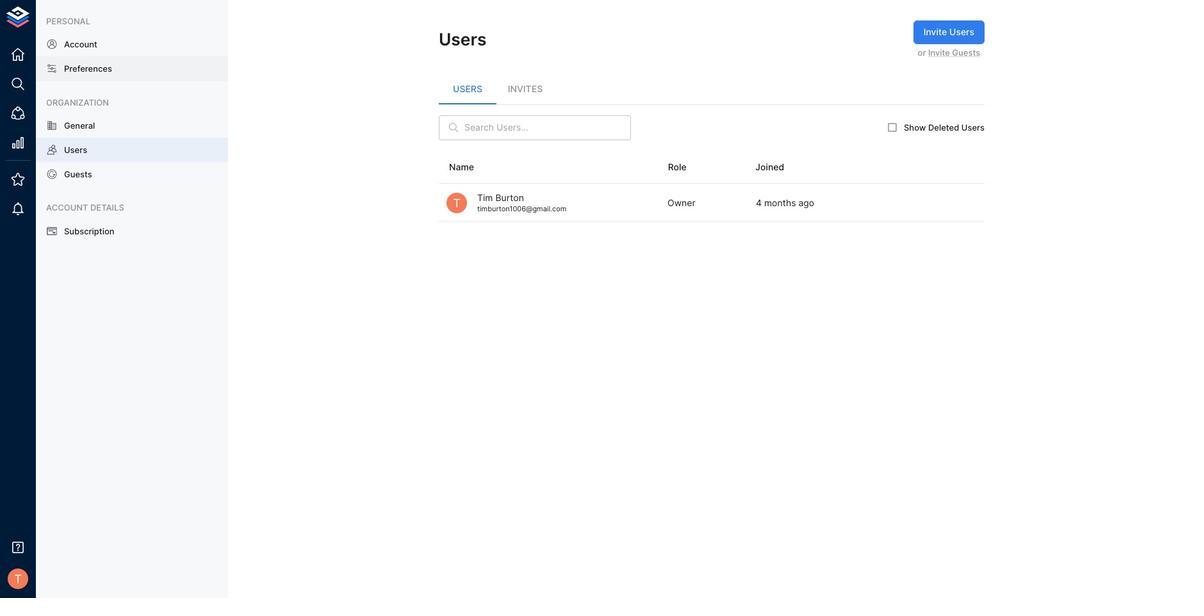 Task type: vqa. For each thing, say whether or not it's contained in the screenshot.
AGO
yes



Task type: locate. For each thing, give the bounding box(es) containing it.
1 vertical spatial guests
[[64, 169, 92, 179]]

4
[[756, 197, 762, 208]]

tab list
[[439, 73, 985, 104]]

owner
[[668, 197, 696, 208]]

ago
[[799, 197, 814, 208]]

subscription link
[[36, 219, 228, 243]]

0 vertical spatial t
[[453, 196, 461, 210]]

guests up the account details
[[64, 169, 92, 179]]

months
[[764, 197, 796, 208]]

users up invite guests link
[[950, 26, 974, 37]]

details
[[90, 203, 124, 213]]

invite
[[924, 26, 947, 37], [928, 47, 950, 57]]

tim burton timburton1006@gmail.com
[[477, 192, 567, 213]]

tim
[[477, 192, 493, 203]]

account link
[[36, 32, 228, 57]]

guests down invite users button
[[952, 47, 980, 57]]

or
[[918, 47, 926, 57]]

1 vertical spatial invite
[[928, 47, 950, 57]]

guests
[[952, 47, 980, 57], [64, 169, 92, 179]]

name
[[449, 161, 474, 172]]

users link
[[36, 138, 228, 162]]

4 months ago
[[756, 197, 814, 208]]

personal
[[46, 16, 90, 26]]

or invite guests
[[918, 47, 980, 57]]

users
[[950, 26, 974, 37], [439, 29, 487, 49], [962, 122, 985, 133], [64, 145, 87, 155]]

0 horizontal spatial t
[[14, 572, 22, 586]]

preferences
[[64, 64, 112, 74]]

1 horizontal spatial t
[[453, 196, 461, 210]]

organization
[[46, 97, 109, 107]]

account
[[46, 203, 88, 213]]

users
[[453, 83, 482, 94]]

deleted
[[928, 122, 959, 133]]

burton
[[496, 192, 524, 203]]

0 vertical spatial invite
[[924, 26, 947, 37]]

subscription
[[64, 226, 114, 236]]

invite right "or" at the right of page
[[928, 47, 950, 57]]

invite up "or" at the right of page
[[924, 26, 947, 37]]

users inside button
[[950, 26, 974, 37]]

users right deleted
[[962, 122, 985, 133]]

account details
[[46, 203, 124, 213]]

1 vertical spatial t
[[14, 572, 22, 586]]

show deleted users
[[904, 122, 985, 133]]

0 vertical spatial guests
[[952, 47, 980, 57]]

t
[[453, 196, 461, 210], [14, 572, 22, 586]]

t button
[[4, 565, 32, 593]]



Task type: describe. For each thing, give the bounding box(es) containing it.
general link
[[36, 113, 228, 138]]

general
[[64, 120, 95, 131]]

role
[[668, 161, 687, 172]]

invite users
[[924, 26, 974, 37]]

users up the users
[[439, 29, 487, 49]]

invites
[[508, 83, 543, 94]]

1 horizontal spatial guests
[[952, 47, 980, 57]]

users button
[[439, 73, 497, 104]]

preferences link
[[36, 57, 228, 81]]

invite guests link
[[928, 47, 980, 57]]

users down general
[[64, 145, 87, 155]]

invite users button
[[913, 21, 985, 44]]

joined
[[756, 161, 784, 172]]

tab list containing users
[[439, 73, 985, 104]]

0 horizontal spatial guests
[[64, 169, 92, 179]]

t inside button
[[14, 572, 22, 586]]

invite inside button
[[924, 26, 947, 37]]

show
[[904, 122, 926, 133]]

account
[[64, 39, 97, 49]]

guests link
[[36, 162, 228, 187]]

invites button
[[497, 73, 554, 104]]

Search Users... text field
[[464, 115, 631, 140]]

timburton1006@gmail.com
[[477, 204, 567, 213]]



